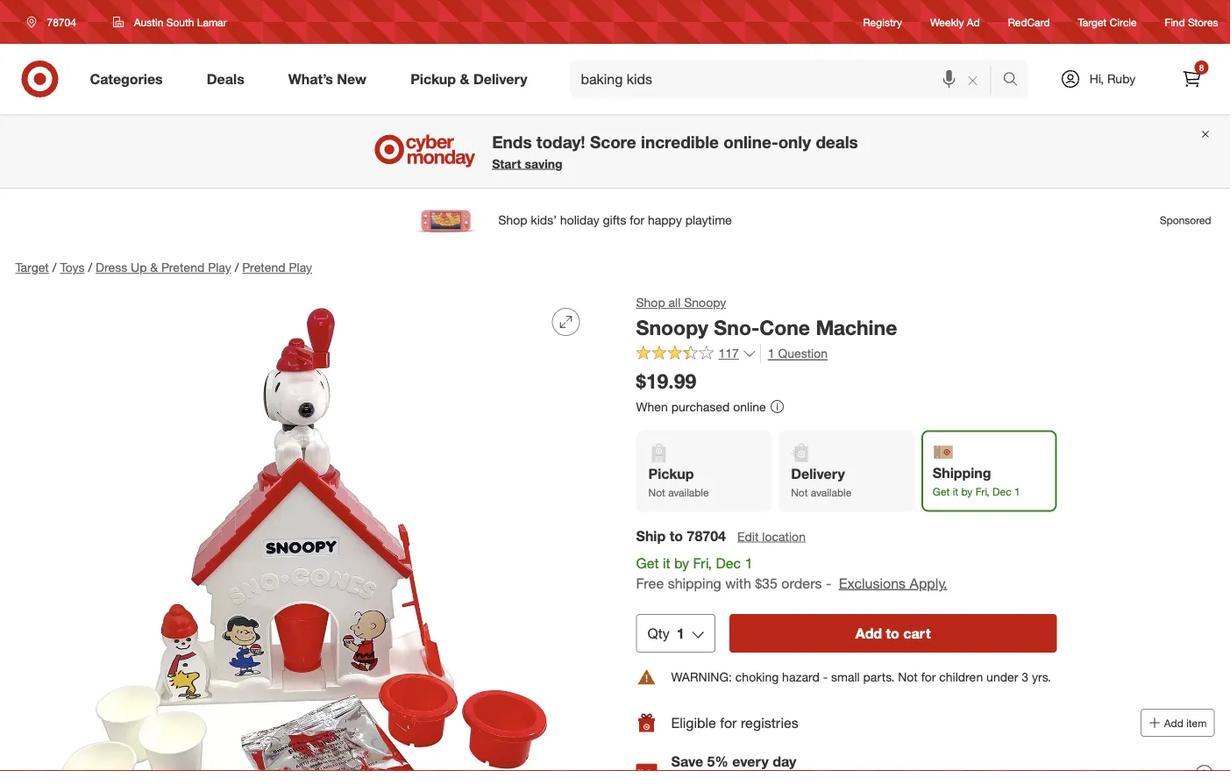 Task type: vqa. For each thing, say whether or not it's contained in the screenshot.
Brown
no



Task type: describe. For each thing, give the bounding box(es) containing it.
delivery inside delivery not available
[[791, 465, 845, 482]]

8 link
[[1173, 60, 1212, 98]]

ends
[[492, 132, 532, 152]]

get inside get it by fri, dec 1 free shipping with $35 orders - exclusions apply.
[[636, 554, 659, 571]]

add to cart
[[856, 625, 931, 642]]

find stores
[[1166, 15, 1219, 28]]

small
[[832, 669, 860, 685]]

2 / from the left
[[88, 260, 92, 275]]

registries
[[741, 714, 799, 731]]

when
[[636, 399, 668, 414]]

to for ship
[[670, 527, 683, 544]]

choking
[[736, 669, 779, 685]]

by inside get it by fri, dec 1 free shipping with $35 orders - exclusions apply.
[[675, 554, 690, 571]]

not for pickup
[[649, 485, 666, 499]]

What can we help you find? suggestions appear below search field
[[571, 60, 1008, 98]]

shop
[[636, 295, 666, 310]]

1 horizontal spatial for
[[922, 669, 936, 685]]

by inside "shipping get it by fri, dec 1"
[[962, 484, 973, 498]]

available for pickup
[[669, 485, 709, 499]]

only
[[779, 132, 812, 152]]

save
[[672, 753, 704, 770]]

1 vertical spatial for
[[721, 714, 737, 731]]

ship
[[636, 527, 666, 544]]

it inside "shipping get it by fri, dec 1"
[[953, 484, 959, 498]]

search button
[[995, 60, 1037, 102]]

new
[[337, 70, 367, 87]]

3
[[1022, 669, 1029, 685]]

advertisement region
[[1, 199, 1229, 241]]

- inside get it by fri, dec 1 free shipping with $35 orders - exclusions apply.
[[826, 574, 832, 592]]

$35
[[756, 574, 778, 592]]

2 play from the left
[[289, 260, 312, 275]]

day
[[773, 753, 797, 770]]

pickup not available
[[649, 465, 709, 499]]

find stores link
[[1166, 14, 1219, 29]]

it inside get it by fri, dec 1 free shipping with $35 orders - exclusions apply.
[[663, 554, 671, 571]]

pickup & delivery
[[411, 70, 528, 87]]

8
[[1200, 62, 1205, 73]]

2 pretend from the left
[[242, 260, 286, 275]]

eligible for registries
[[672, 714, 799, 731]]

toys
[[60, 260, 85, 275]]

item
[[1187, 716, 1208, 730]]

weekly
[[931, 15, 965, 28]]

location
[[763, 528, 806, 544]]

warning:
[[672, 669, 732, 685]]

qty
[[648, 625, 670, 642]]

dress
[[96, 260, 127, 275]]

score
[[590, 132, 637, 152]]

deals link
[[192, 60, 266, 98]]

target circle
[[1079, 15, 1137, 28]]

weekly ad link
[[931, 14, 981, 29]]

add item button
[[1141, 709, 1215, 737]]

dec inside get it by fri, dec 1 free shipping with $35 orders - exclusions apply.
[[716, 554, 741, 571]]

available for delivery
[[811, 485, 852, 499]]

edit
[[738, 528, 759, 544]]

what's new
[[288, 70, 367, 87]]

incredible
[[641, 132, 719, 152]]

shipping
[[668, 574, 722, 592]]

1 question
[[768, 346, 828, 361]]

ruby
[[1108, 71, 1136, 86]]

hazard
[[783, 669, 820, 685]]

add for add to cart
[[856, 625, 883, 642]]

dec inside "shipping get it by fri, dec 1"
[[993, 484, 1012, 498]]

117 link
[[636, 344, 757, 365]]

machine
[[816, 315, 898, 339]]

edit location
[[738, 528, 806, 544]]

target for target circle
[[1079, 15, 1107, 28]]

delivery not available
[[791, 465, 852, 499]]

shipping get it by fri, dec 1
[[933, 464, 1021, 498]]

qty 1
[[648, 625, 685, 642]]

fri, inside get it by fri, dec 1 free shipping with $35 orders - exclusions apply.
[[694, 554, 712, 571]]

0 vertical spatial snoopy
[[684, 295, 727, 310]]

0 vertical spatial delivery
[[474, 70, 528, 87]]

get it by fri, dec 1 free shipping with $35 orders - exclusions apply.
[[636, 554, 948, 592]]

registry
[[864, 15, 903, 28]]

117
[[719, 346, 739, 361]]

cart
[[904, 625, 931, 642]]

under
[[987, 669, 1019, 685]]

apply.
[[910, 574, 948, 592]]

stores
[[1189, 15, 1219, 28]]

2 horizontal spatial not
[[899, 669, 918, 685]]

sno-
[[714, 315, 760, 339]]

pickup for not
[[649, 465, 694, 482]]

1 play from the left
[[208, 260, 231, 275]]

$19.99
[[636, 369, 697, 394]]

saving
[[525, 156, 563, 171]]



Task type: locate. For each thing, give the bounding box(es) containing it.
0 horizontal spatial available
[[669, 485, 709, 499]]

exclusions
[[839, 574, 906, 592]]

1 inside get it by fri, dec 1 free shipping with $35 orders - exclusions apply.
[[745, 554, 753, 571]]

0 vertical spatial dec
[[993, 484, 1012, 498]]

get inside "shipping get it by fri, dec 1"
[[933, 484, 950, 498]]

get up free
[[636, 554, 659, 571]]

0 horizontal spatial /
[[52, 260, 57, 275]]

1 vertical spatial it
[[663, 554, 671, 571]]

not right parts. at the right bottom of the page
[[899, 669, 918, 685]]

0 vertical spatial pickup
[[411, 70, 456, 87]]

pickup for &
[[411, 70, 456, 87]]

ends today! score incredible online-only deals start saving
[[492, 132, 859, 171]]

1 vertical spatial by
[[675, 554, 690, 571]]

2 horizontal spatial /
[[235, 260, 239, 275]]

1 question link
[[760, 344, 828, 364]]

1 / from the left
[[52, 260, 57, 275]]

1 vertical spatial dec
[[716, 554, 741, 571]]

pickup inside pickup not available
[[649, 465, 694, 482]]

up
[[131, 260, 147, 275]]

- left small
[[823, 669, 828, 685]]

target
[[1079, 15, 1107, 28], [15, 260, 49, 275]]

0 horizontal spatial delivery
[[474, 70, 528, 87]]

cyber monday target deals image
[[372, 130, 478, 172]]

categories link
[[75, 60, 185, 98]]

add up warning: choking hazard - small parts. not for children under 3 yrs.
[[856, 625, 883, 642]]

0 horizontal spatial get
[[636, 554, 659, 571]]

available inside delivery not available
[[811, 485, 852, 499]]

available
[[669, 485, 709, 499], [811, 485, 852, 499]]

1 horizontal spatial delivery
[[791, 465, 845, 482]]

austin
[[134, 15, 163, 29]]

0 horizontal spatial it
[[663, 554, 671, 571]]

0 vertical spatial target
[[1079, 15, 1107, 28]]

snoopy sno-cone machine, 1 of 10 image
[[15, 294, 594, 771]]

pickup
[[411, 70, 456, 87], [649, 465, 694, 482]]

1 horizontal spatial dec
[[993, 484, 1012, 498]]

for right eligible
[[721, 714, 737, 731]]

1 vertical spatial get
[[636, 554, 659, 571]]

exclusions apply. link
[[839, 574, 948, 592]]

edit location button
[[737, 527, 807, 546]]

1 vertical spatial to
[[886, 625, 900, 642]]

0 vertical spatial by
[[962, 484, 973, 498]]

online-
[[724, 132, 779, 152]]

add left item
[[1165, 716, 1184, 730]]

dress up & pretend play link
[[96, 260, 231, 275]]

hi,
[[1090, 71, 1105, 86]]

0 vertical spatial to
[[670, 527, 683, 544]]

& up cyber monday target deals image
[[460, 70, 470, 87]]

1 vertical spatial snoopy
[[636, 315, 709, 339]]

redcard
[[1009, 15, 1051, 28]]

ship to 78704
[[636, 527, 726, 544]]

1 vertical spatial pickup
[[649, 465, 694, 482]]

target circle link
[[1079, 14, 1137, 29]]

shop all snoopy snoopy sno-cone machine
[[636, 295, 898, 339]]

lamar
[[197, 15, 227, 29]]

0 vertical spatial -
[[826, 574, 832, 592]]

add
[[856, 625, 883, 642], [1165, 716, 1184, 730]]

every
[[733, 753, 769, 770]]

play
[[208, 260, 231, 275], [289, 260, 312, 275]]

to for add
[[886, 625, 900, 642]]

available inside pickup not available
[[669, 485, 709, 499]]

what's new link
[[273, 60, 389, 98]]

redcard link
[[1009, 14, 1051, 29]]

registry link
[[864, 14, 903, 29]]

snoopy right all
[[684, 295, 727, 310]]

weekly ad
[[931, 15, 981, 28]]

0 horizontal spatial pretend
[[161, 260, 205, 275]]

0 horizontal spatial for
[[721, 714, 737, 731]]

not inside pickup not available
[[649, 485, 666, 499]]

1 horizontal spatial to
[[886, 625, 900, 642]]

add item
[[1165, 716, 1208, 730]]

/ left pretend play "link"
[[235, 260, 239, 275]]

1 vertical spatial &
[[150, 260, 158, 275]]

pickup up cyber monday target deals image
[[411, 70, 456, 87]]

3 / from the left
[[235, 260, 239, 275]]

with
[[726, 574, 752, 592]]

1 vertical spatial -
[[823, 669, 828, 685]]

target / toys / dress up & pretend play / pretend play
[[15, 260, 312, 275]]

it up free
[[663, 554, 671, 571]]

1 inside "shipping get it by fri, dec 1"
[[1015, 484, 1021, 498]]

pretend play link
[[242, 260, 312, 275]]

1 vertical spatial add
[[1165, 716, 1184, 730]]

1 horizontal spatial add
[[1165, 716, 1184, 730]]

add for add item
[[1165, 716, 1184, 730]]

& right "up" at the top
[[150, 260, 158, 275]]

delivery up ends
[[474, 70, 528, 87]]

austin south lamar
[[134, 15, 227, 29]]

austin south lamar button
[[102, 6, 238, 38]]

deals
[[816, 132, 859, 152]]

1
[[768, 346, 775, 361], [1015, 484, 1021, 498], [745, 554, 753, 571], [677, 625, 685, 642]]

it down shipping
[[953, 484, 959, 498]]

delivery up location
[[791, 465, 845, 482]]

parts.
[[864, 669, 895, 685]]

pickup up ship to 78704
[[649, 465, 694, 482]]

fri, inside "shipping get it by fri, dec 1"
[[976, 484, 990, 498]]

78704 left edit
[[687, 527, 726, 544]]

0 horizontal spatial to
[[670, 527, 683, 544]]

0 horizontal spatial 78704
[[47, 15, 76, 29]]

1 vertical spatial target
[[15, 260, 49, 275]]

when purchased online
[[636, 399, 766, 414]]

1 horizontal spatial 78704
[[687, 527, 726, 544]]

all
[[669, 295, 681, 310]]

for left the children
[[922, 669, 936, 685]]

today!
[[537, 132, 586, 152]]

find
[[1166, 15, 1186, 28]]

orders
[[782, 574, 822, 592]]

1 horizontal spatial it
[[953, 484, 959, 498]]

1 vertical spatial fri,
[[694, 554, 712, 571]]

yrs.
[[1033, 669, 1052, 685]]

78704 left austin at the left
[[47, 15, 76, 29]]

0 vertical spatial get
[[933, 484, 950, 498]]

cone
[[760, 315, 811, 339]]

children
[[940, 669, 984, 685]]

1 horizontal spatial by
[[962, 484, 973, 498]]

1 vertical spatial delivery
[[791, 465, 845, 482]]

&
[[460, 70, 470, 87], [150, 260, 158, 275]]

0 horizontal spatial add
[[856, 625, 883, 642]]

1 horizontal spatial play
[[289, 260, 312, 275]]

dec
[[993, 484, 1012, 498], [716, 554, 741, 571]]

purchased
[[672, 399, 730, 414]]

to
[[670, 527, 683, 544], [886, 625, 900, 642]]

78704 button
[[15, 6, 95, 38]]

shipping
[[933, 464, 992, 481]]

- right orders
[[826, 574, 832, 592]]

by down shipping
[[962, 484, 973, 498]]

1 horizontal spatial /
[[88, 260, 92, 275]]

78704 inside dropdown button
[[47, 15, 76, 29]]

to right ship
[[670, 527, 683, 544]]

target left circle
[[1079, 15, 1107, 28]]

/ left toys link
[[52, 260, 57, 275]]

0 horizontal spatial fri,
[[694, 554, 712, 571]]

1 available from the left
[[669, 485, 709, 499]]

target left toys link
[[15, 260, 49, 275]]

save 5% every day
[[672, 753, 797, 770]]

target for target / toys / dress up & pretend play / pretend play
[[15, 260, 49, 275]]

1 horizontal spatial not
[[791, 485, 808, 499]]

not up location
[[791, 485, 808, 499]]

1 horizontal spatial target
[[1079, 15, 1107, 28]]

1 horizontal spatial fri,
[[976, 484, 990, 498]]

0 horizontal spatial play
[[208, 260, 231, 275]]

for
[[922, 669, 936, 685], [721, 714, 737, 731]]

1 horizontal spatial get
[[933, 484, 950, 498]]

0 horizontal spatial target
[[15, 260, 49, 275]]

0 horizontal spatial dec
[[716, 554, 741, 571]]

0 vertical spatial fri,
[[976, 484, 990, 498]]

fri, down shipping
[[976, 484, 990, 498]]

what's
[[288, 70, 333, 87]]

categories
[[90, 70, 163, 87]]

snoopy down all
[[636, 315, 709, 339]]

start
[[492, 156, 522, 171]]

south
[[166, 15, 194, 29]]

5%
[[708, 753, 729, 770]]

1 horizontal spatial pretend
[[242, 260, 286, 275]]

0 horizontal spatial by
[[675, 554, 690, 571]]

0 vertical spatial it
[[953, 484, 959, 498]]

to left cart
[[886, 625, 900, 642]]

delivery
[[474, 70, 528, 87], [791, 465, 845, 482]]

not for delivery
[[791, 485, 808, 499]]

2 available from the left
[[811, 485, 852, 499]]

get down shipping
[[933, 484, 950, 498]]

1 horizontal spatial available
[[811, 485, 852, 499]]

add to cart button
[[730, 614, 1058, 653]]

eligible
[[672, 714, 717, 731]]

0 vertical spatial add
[[856, 625, 883, 642]]

search
[[995, 72, 1037, 89]]

0 vertical spatial 78704
[[47, 15, 76, 29]]

1 horizontal spatial pickup
[[649, 465, 694, 482]]

circle
[[1110, 15, 1137, 28]]

by up shipping
[[675, 554, 690, 571]]

not inside delivery not available
[[791, 485, 808, 499]]

0 horizontal spatial not
[[649, 485, 666, 499]]

0 horizontal spatial &
[[150, 260, 158, 275]]

target link
[[15, 260, 49, 275]]

fri, up shipping
[[694, 554, 712, 571]]

pickup & delivery link
[[396, 60, 550, 98]]

1 horizontal spatial &
[[460, 70, 470, 87]]

1 vertical spatial 78704
[[687, 527, 726, 544]]

/ right the toys
[[88, 260, 92, 275]]

warning: choking hazard - small parts. not for children under 3 yrs.
[[672, 669, 1052, 685]]

not up ship
[[649, 485, 666, 499]]

-
[[826, 574, 832, 592], [823, 669, 828, 685]]

ad
[[967, 15, 981, 28]]

78704
[[47, 15, 76, 29], [687, 527, 726, 544]]

1 pretend from the left
[[161, 260, 205, 275]]

0 vertical spatial &
[[460, 70, 470, 87]]

0 vertical spatial for
[[922, 669, 936, 685]]

0 horizontal spatial pickup
[[411, 70, 456, 87]]

to inside button
[[886, 625, 900, 642]]

free
[[636, 574, 664, 592]]

fri,
[[976, 484, 990, 498], [694, 554, 712, 571]]

hi, ruby
[[1090, 71, 1136, 86]]

toys link
[[60, 260, 85, 275]]



